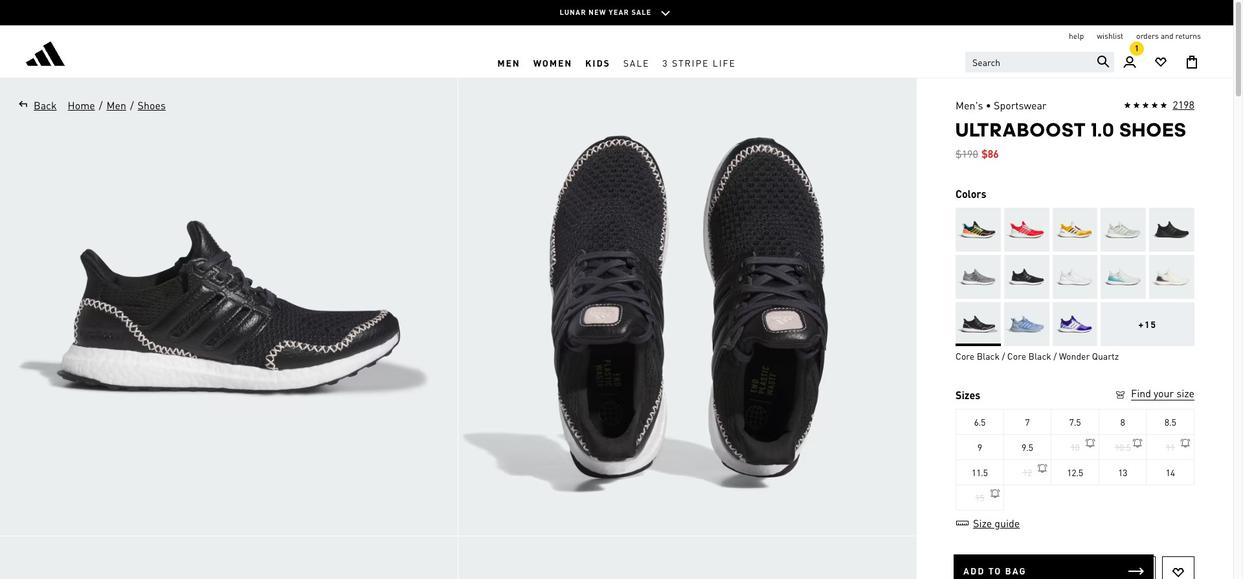 Task type: vqa. For each thing, say whether or not it's contained in the screenshot.
orders
yes



Task type: describe. For each thing, give the bounding box(es) containing it.
7.5
[[1070, 417, 1082, 428]]

find
[[1132, 387, 1152, 400]]

orders and returns
[[1137, 31, 1202, 41]]

year
[[609, 8, 630, 17]]

add to bag button
[[954, 555, 1155, 580]]

11.5
[[972, 467, 989, 479]]

$190
[[956, 147, 979, 161]]

•
[[986, 98, 992, 112]]

+15
[[1139, 319, 1158, 330]]

lunar
[[560, 8, 587, 17]]

sale inside "link"
[[624, 57, 650, 68]]

kids link
[[579, 47, 617, 78]]

9 button
[[957, 435, 1005, 461]]

/ down product color: blue dawn / blue dawn / blue fusion image
[[1003, 351, 1006, 362]]

10.5 button
[[1100, 435, 1148, 461]]

men link
[[106, 98, 127, 113]]

15 button
[[957, 485, 1005, 511]]

product color: lucid blue / cloud white / blue fusion image
[[1053, 303, 1098, 347]]

size guide link
[[956, 517, 1021, 531]]

product color: core black / core black / wonder quartz image
[[956, 303, 1002, 347]]

find your size button
[[1115, 387, 1195, 403]]

sportswear
[[995, 98, 1047, 112]]

8.5
[[1165, 417, 1177, 428]]

7.5 button
[[1052, 409, 1100, 435]]

back
[[34, 98, 57, 112]]

your
[[1155, 387, 1175, 400]]

men
[[107, 98, 126, 112]]

12 button
[[1005, 460, 1052, 486]]

product color: grey three / grey five / core black image
[[956, 255, 1002, 299]]

ultraboost 1.0 shoes $190 $86
[[956, 119, 1188, 161]]

8.5 button
[[1148, 409, 1195, 435]]

women link
[[527, 47, 579, 78]]

wonder
[[1060, 351, 1091, 362]]

1
[[1136, 43, 1140, 53]]

men's • sportswear
[[956, 98, 1047, 112]]

men link
[[491, 47, 527, 78]]

0 vertical spatial sale
[[632, 8, 652, 17]]

9.5 button
[[1005, 435, 1052, 461]]

size
[[1177, 387, 1195, 400]]

size guide
[[974, 517, 1021, 531]]

lunar new year sale
[[560, 8, 652, 17]]

3
[[663, 57, 669, 68]]

quartz
[[1093, 351, 1120, 362]]

7
[[1026, 417, 1030, 428]]

wishlist
[[1098, 31, 1124, 41]]

men
[[498, 57, 521, 68]]

3 stripe life link
[[657, 47, 743, 78]]

and
[[1162, 31, 1174, 41]]

12.5 button
[[1052, 460, 1100, 486]]

life
[[713, 57, 736, 68]]

add to bag
[[964, 566, 1027, 577]]

product color: cloud white / team maroon / team colleg gold image
[[1053, 208, 1098, 252]]

11.5 button
[[957, 460, 1005, 486]]

9.5
[[1022, 442, 1034, 454]]

/ left men at the top left of page
[[99, 98, 103, 112]]

0 vertical spatial shoes
[[138, 98, 166, 112]]

14 button
[[1148, 460, 1195, 486]]



Task type: locate. For each thing, give the bounding box(es) containing it.
10.5
[[1115, 442, 1132, 454]]

8
[[1121, 417, 1126, 428]]

home / men / shoes
[[68, 98, 166, 112]]

10 button
[[1052, 435, 1100, 461]]

find your size
[[1132, 387, 1195, 400]]

13
[[1119, 467, 1128, 479]]

product color: linen green / linen green / silver green image
[[1102, 208, 1147, 252]]

main navigation element
[[295, 47, 939, 78]]

1 black from the left
[[978, 351, 1000, 362]]

1 horizontal spatial shoes
[[1121, 119, 1188, 141]]

sizes
[[956, 389, 981, 402]]

2 core from the left
[[1008, 351, 1027, 362]]

stripe
[[673, 57, 710, 68]]

black down product color: blue dawn / blue dawn / blue fusion image
[[1029, 351, 1052, 362]]

10
[[1071, 442, 1081, 454]]

$86
[[982, 147, 1000, 161]]

black ultraboost 1.0 shoes image
[[0, 78, 458, 536], [459, 78, 917, 536], [0, 537, 458, 580], [459, 537, 917, 580]]

ultraboost
[[956, 119, 1087, 141]]

7 button
[[1005, 409, 1052, 435]]

Search field
[[966, 52, 1115, 73]]

shoes
[[138, 98, 166, 112], [1121, 119, 1188, 141]]

product color: crystal white / crystal white / preloved blue image
[[1102, 255, 1147, 299]]

sale right year
[[632, 8, 652, 17]]

product color: cloud white / cloud white / cloud white image
[[1053, 255, 1098, 299]]

back link
[[13, 98, 57, 113]]

black down product color: core black / core black / wonder quartz image on the bottom of the page
[[978, 351, 1000, 362]]

1 link
[[1115, 41, 1146, 78]]

men's
[[956, 98, 984, 112]]

sale link
[[617, 47, 657, 78]]

0 vertical spatial product color: core black / core black / beam green image
[[1150, 208, 1195, 252]]

guide
[[995, 517, 1021, 531]]

returns
[[1176, 31, 1202, 41]]

product color: off white / off white / core black image
[[1150, 255, 1195, 299]]

12
[[1023, 467, 1033, 479]]

wishlist link
[[1098, 31, 1124, 41]]

product color: core black / core black / beam green image up the product color: off white / off white / core black image
[[1150, 208, 1195, 252]]

2198 button
[[1125, 98, 1195, 113]]

home
[[68, 98, 95, 112]]

help
[[1070, 31, 1085, 41]]

11 button
[[1148, 435, 1195, 461]]

0 horizontal spatial shoes
[[138, 98, 166, 112]]

product color: core black / core black / beam green image
[[1150, 208, 1195, 252], [1005, 255, 1050, 299]]

15
[[976, 492, 985, 504]]

/ right men at the top left of page
[[130, 98, 134, 112]]

black
[[978, 351, 1000, 362], [1029, 351, 1052, 362]]

add
[[964, 566, 986, 577]]

size
[[974, 517, 993, 531]]

shoes link
[[137, 98, 166, 113]]

1 horizontal spatial product color: core black / core black / beam green image
[[1150, 208, 1195, 252]]

orders and returns link
[[1137, 31, 1202, 41]]

0 horizontal spatial black
[[978, 351, 1000, 362]]

1 vertical spatial shoes
[[1121, 119, 1188, 141]]

find your size image
[[1115, 389, 1127, 402]]

1 horizontal spatial black
[[1029, 351, 1052, 362]]

1 vertical spatial product color: core black / core black / beam green image
[[1005, 255, 1050, 299]]

0 horizontal spatial core
[[956, 351, 975, 362]]

shoes inside ultraboost 1.0 shoes $190 $86
[[1121, 119, 1188, 141]]

6.5 button
[[957, 409, 1005, 435]]

shoes down '2198' button
[[1121, 119, 1188, 141]]

/
[[99, 98, 103, 112], [130, 98, 134, 112], [1003, 351, 1006, 362], [1054, 351, 1058, 362]]

3 stripe life
[[663, 57, 736, 68]]

+15 button
[[1102, 303, 1195, 347]]

8 button
[[1100, 409, 1148, 435]]

shoes right men at the top left of page
[[138, 98, 166, 112]]

1 vertical spatial sale
[[624, 57, 650, 68]]

product color: core black / core black / beam green image down product color: active red / active red / core black image on the right of the page
[[1005, 255, 1050, 299]]

sale left "3"
[[624, 57, 650, 68]]

help link
[[1070, 31, 1085, 41]]

2 black from the left
[[1029, 351, 1052, 362]]

1 core from the left
[[956, 351, 975, 362]]

core down product color: blue dawn / blue dawn / blue fusion image
[[1008, 351, 1027, 362]]

6.5
[[975, 417, 986, 428]]

product color: core black / core black / bright blue image
[[956, 208, 1002, 252]]

to
[[989, 566, 1003, 577]]

new
[[589, 8, 607, 17]]

product color: active red / active red / core black image
[[1005, 208, 1050, 252]]

bag
[[1006, 566, 1027, 577]]

orders
[[1137, 31, 1160, 41]]

13 button
[[1100, 460, 1148, 486]]

core black / core black / wonder quartz
[[956, 351, 1120, 362]]

12.5
[[1068, 467, 1084, 479]]

1 horizontal spatial core
[[1008, 351, 1027, 362]]

11
[[1167, 442, 1176, 454]]

/ left wonder
[[1054, 351, 1058, 362]]

1.0
[[1092, 119, 1116, 141]]

product color: blue dawn / blue dawn / blue fusion image
[[1005, 303, 1050, 347]]

9
[[978, 442, 983, 454]]

women
[[534, 57, 573, 68]]

core down product color: core black / core black / wonder quartz image on the bottom of the page
[[956, 351, 975, 362]]

0 horizontal spatial product color: core black / core black / beam green image
[[1005, 255, 1050, 299]]

sale
[[632, 8, 652, 17], [624, 57, 650, 68]]

home link
[[67, 98, 96, 113]]

kids
[[586, 57, 611, 68]]

2198
[[1173, 98, 1195, 111]]

14
[[1167, 467, 1176, 479]]

colors
[[956, 187, 987, 201]]



